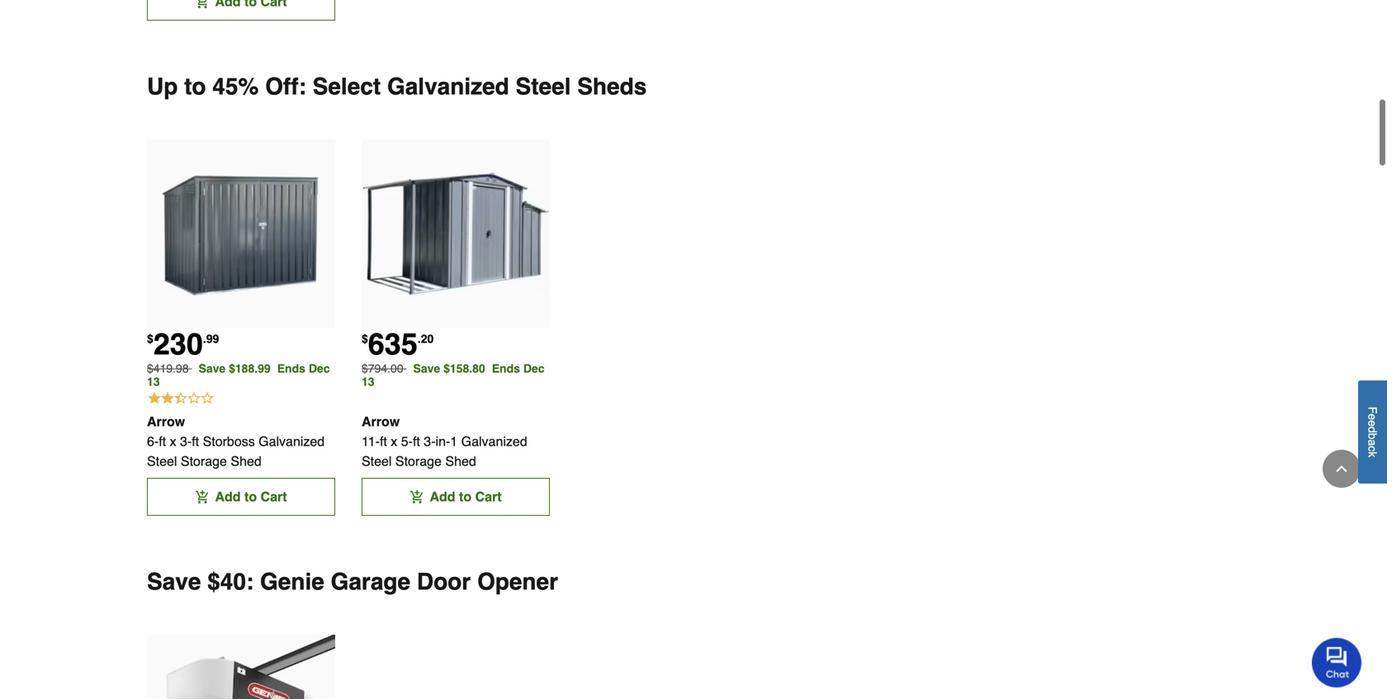 Task type: locate. For each thing, give the bounding box(es) containing it.
in-
[[436, 434, 450, 450]]

ends for 635
[[492, 362, 524, 375]]

1 horizontal spatial storage
[[396, 454, 442, 469]]

$ up $419.98
[[147, 332, 153, 346]]

dec 13 down 99 at the left top of the page
[[147, 362, 330, 389]]

chat invite button image
[[1313, 638, 1363, 688]]

0 horizontal spatial add to cart
[[215, 490, 287, 505]]

cart
[[261, 490, 287, 505], [475, 490, 502, 505]]

steel down 6-
[[147, 454, 177, 469]]

0 horizontal spatial dec 13
[[147, 362, 330, 389]]

0 horizontal spatial storage
[[181, 454, 227, 469]]

1 horizontal spatial $
[[362, 332, 368, 346]]

1 arrow from the left
[[147, 414, 185, 430]]

steel down '11-' on the bottom left
[[362, 454, 392, 469]]

steel left sheds
[[516, 74, 571, 100]]

1 shed from the left
[[231, 454, 262, 469]]

f
[[1367, 407, 1380, 414]]

0 horizontal spatial 13
[[147, 376, 160, 389]]

$ up $794.00
[[362, 332, 368, 346]]

2 storage from the left
[[396, 454, 442, 469]]

x for 635
[[391, 434, 398, 450]]

1 ft from the left
[[159, 434, 166, 450]]

1 horizontal spatial cart add image
[[410, 491, 423, 504]]

0 horizontal spatial steel
[[147, 454, 177, 469]]

galvanized inside the arrow 11-ft x 5-ft 3-in-1 galvanized steel storage shed
[[461, 434, 528, 450]]

cart down the arrow 11-ft x 5-ft 3-in-1 galvanized steel storage shed
[[475, 490, 502, 505]]

ends for 230
[[277, 362, 309, 375]]

dec 13 for 230
[[147, 362, 330, 389]]

$ for 635
[[362, 332, 368, 346]]

storage inside arrow 6-ft x 3-ft storboss galvanized steel storage shed
[[181, 454, 227, 469]]

2 horizontal spatial to
[[459, 490, 472, 505]]

arrow inside the arrow 11-ft x 5-ft 3-in-1 galvanized steel storage shed
[[362, 414, 400, 430]]

dec
[[309, 362, 330, 375], [524, 362, 545, 375]]

storage down 5-
[[396, 454, 442, 469]]

save $158.80
[[413, 362, 485, 375]]

11-ft x 5-ft 3-in-1 galvanized steel storage shed image
[[362, 140, 550, 328]]

13 down $794.00
[[362, 376, 375, 389]]

add right cart add image
[[215, 490, 241, 505]]

add down in- on the bottom left of page
[[430, 490, 456, 505]]

x
[[170, 434, 176, 450], [391, 434, 398, 450]]

up to 45% off: select galvanized steel sheds
[[147, 74, 647, 100]]

storage
[[181, 454, 227, 469], [396, 454, 442, 469]]

galvanized
[[387, 74, 510, 100], [259, 434, 325, 450], [461, 434, 528, 450]]

$ 230 . 99
[[147, 328, 219, 362]]

arrow 6-ft x 3-ft storboss galvanized steel storage shed
[[147, 414, 325, 469]]

cart add image
[[195, 491, 209, 504]]

shed down storboss on the bottom
[[231, 454, 262, 469]]

2 shed from the left
[[446, 454, 476, 469]]

0 horizontal spatial shed
[[231, 454, 262, 469]]

2 add to cart button from the left
[[362, 478, 550, 516]]

add to cart
[[215, 490, 287, 505], [430, 490, 502, 505]]

13 down $419.98
[[147, 376, 160, 389]]

. for 635
[[418, 332, 421, 346]]

add to cart for 635
[[430, 490, 502, 505]]

ft
[[159, 434, 166, 450], [192, 434, 199, 450], [380, 434, 387, 450], [413, 434, 420, 450]]

2 add to cart from the left
[[430, 490, 502, 505]]

x inside the arrow 11-ft x 5-ft 3-in-1 galvanized steel storage shed
[[391, 434, 398, 450]]

to right up
[[184, 74, 206, 100]]

1 vertical spatial cart add image
[[410, 491, 423, 504]]

add to cart right cart add image
[[215, 490, 287, 505]]

steel inside the arrow 11-ft x 5-ft 3-in-1 galvanized steel storage shed
[[362, 454, 392, 469]]

dec right $158.80
[[524, 362, 545, 375]]

1 horizontal spatial dec
[[524, 362, 545, 375]]

1 horizontal spatial x
[[391, 434, 398, 450]]

$ inside '$ 230 . 99'
[[147, 332, 153, 346]]

x right 6-
[[170, 434, 176, 450]]

0 horizontal spatial $
[[147, 332, 153, 346]]

1 horizontal spatial arrow
[[362, 414, 400, 430]]

1 dec from the left
[[309, 362, 330, 375]]

to for 230
[[245, 490, 257, 505]]

1 horizontal spatial .
[[418, 332, 421, 346]]

arrow
[[147, 414, 185, 430], [362, 414, 400, 430]]

2 arrow from the left
[[362, 414, 400, 430]]

$
[[147, 332, 153, 346], [362, 332, 368, 346]]

add to cart button down "1"
[[362, 478, 550, 516]]

steel
[[516, 74, 571, 100], [147, 454, 177, 469], [362, 454, 392, 469]]

1 e from the top
[[1367, 414, 1380, 421]]

1 dec 13 from the left
[[147, 362, 330, 389]]

ends right $158.80
[[492, 362, 524, 375]]

galvanized inside arrow 6-ft x 3-ft storboss galvanized steel storage shed
[[259, 434, 325, 450]]

. inside '$ 230 . 99'
[[203, 332, 206, 346]]

2 dec from the left
[[524, 362, 545, 375]]

to right cart add image
[[245, 490, 257, 505]]

save
[[199, 362, 226, 375], [413, 362, 440, 375], [147, 569, 201, 596]]

$ 635 . 20
[[362, 328, 434, 362]]

garage
[[331, 569, 411, 596]]

1 horizontal spatial cart
[[475, 490, 502, 505]]

0 horizontal spatial x
[[170, 434, 176, 450]]

save down 99 at the left top of the page
[[199, 362, 226, 375]]

1 13 from the left
[[147, 376, 160, 389]]

6-ft x 3-ft storboss galvanized steel storage shed image
[[147, 140, 335, 328]]

dec left $794.00
[[309, 362, 330, 375]]

shed down "1"
[[446, 454, 476, 469]]

1 $ from the left
[[147, 332, 153, 346]]

0 horizontal spatial cart add image
[[195, 0, 209, 8]]

x inside arrow 6-ft x 3-ft storboss galvanized steel storage shed
[[170, 434, 176, 450]]

e up b
[[1367, 421, 1380, 427]]

1
[[450, 434, 458, 450]]

1 . from the left
[[203, 332, 206, 346]]

to
[[184, 74, 206, 100], [245, 490, 257, 505], [459, 490, 472, 505]]

0 horizontal spatial .
[[203, 332, 206, 346]]

add
[[215, 490, 241, 505], [430, 490, 456, 505]]

ends
[[277, 362, 309, 375], [492, 362, 524, 375]]

2 cart from the left
[[475, 490, 502, 505]]

1 ends from the left
[[277, 362, 309, 375]]

13 for 230
[[147, 376, 160, 389]]

add to cart button
[[147, 478, 335, 516], [362, 478, 550, 516]]

0 horizontal spatial add to cart button
[[147, 478, 335, 516]]

0 vertical spatial cart add image
[[195, 0, 209, 8]]

1 horizontal spatial add
[[430, 490, 456, 505]]

arrow up 6-
[[147, 414, 185, 430]]

1 horizontal spatial dec 13
[[362, 362, 545, 389]]

2 ends from the left
[[492, 362, 524, 375]]

1 horizontal spatial shed
[[446, 454, 476, 469]]

1 storage from the left
[[181, 454, 227, 469]]

door
[[417, 569, 471, 596]]

2 e from the top
[[1367, 421, 1380, 427]]

13
[[147, 376, 160, 389], [362, 376, 375, 389]]

1 horizontal spatial ends
[[492, 362, 524, 375]]

e up d
[[1367, 414, 1380, 421]]

0 horizontal spatial ends
[[277, 362, 309, 375]]

.
[[203, 332, 206, 346], [418, 332, 421, 346]]

2 3- from the left
[[424, 434, 436, 450]]

1 add to cart from the left
[[215, 490, 287, 505]]

cart down arrow 6-ft x 3-ft storboss galvanized steel storage shed
[[261, 490, 287, 505]]

2 13 from the left
[[362, 376, 375, 389]]

1 add to cart button from the left
[[147, 478, 335, 516]]

shed inside arrow 6-ft x 3-ft storboss galvanized steel storage shed
[[231, 454, 262, 469]]

1 3- from the left
[[180, 434, 192, 450]]

k
[[1367, 452, 1380, 458]]

230
[[153, 328, 203, 362]]

3- right 5-
[[424, 434, 436, 450]]

to down the arrow 11-ft x 5-ft 3-in-1 galvanized steel storage shed
[[459, 490, 472, 505]]

3- inside the arrow 11-ft x 5-ft 3-in-1 galvanized steel storage shed
[[424, 434, 436, 450]]

1 add from the left
[[215, 490, 241, 505]]

3-
[[180, 434, 192, 450], [424, 434, 436, 450]]

1 horizontal spatial add to cart
[[430, 490, 502, 505]]

cart add image inside add to cart button
[[410, 491, 423, 504]]

3- right 6-
[[180, 434, 192, 450]]

2 dec 13 from the left
[[362, 362, 545, 389]]

. up save $158.80
[[418, 332, 421, 346]]

add to cart for 230
[[215, 490, 287, 505]]

1 x from the left
[[170, 434, 176, 450]]

dec 13
[[147, 362, 330, 389], [362, 362, 545, 389]]

1 cart from the left
[[261, 490, 287, 505]]

cart add image
[[195, 0, 209, 8], [410, 491, 423, 504]]

1 horizontal spatial steel
[[362, 454, 392, 469]]

arrow inside arrow 6-ft x 3-ft storboss galvanized steel storage shed
[[147, 414, 185, 430]]

x left 5-
[[391, 434, 398, 450]]

3 ft from the left
[[380, 434, 387, 450]]

0 horizontal spatial dec
[[309, 362, 330, 375]]

0 horizontal spatial arrow
[[147, 414, 185, 430]]

arrow for 230
[[147, 414, 185, 430]]

1 horizontal spatial 3-
[[424, 434, 436, 450]]

2 $ from the left
[[362, 332, 368, 346]]

add to cart down "1"
[[430, 490, 502, 505]]

1 horizontal spatial 13
[[362, 376, 375, 389]]

2 . from the left
[[418, 332, 421, 346]]

add to cart button down arrow 6-ft x 3-ft storboss galvanized steel storage shed
[[147, 478, 335, 516]]

2 add from the left
[[430, 490, 456, 505]]

arrow up '11-' on the bottom left
[[362, 414, 400, 430]]

storage down storboss on the bottom
[[181, 454, 227, 469]]

$ for 230
[[147, 332, 153, 346]]

0 horizontal spatial 3-
[[180, 434, 192, 450]]

shed
[[231, 454, 262, 469], [446, 454, 476, 469]]

save down 20
[[413, 362, 440, 375]]

2 x from the left
[[391, 434, 398, 450]]

0 horizontal spatial add
[[215, 490, 241, 505]]

. inside the $ 635 . 20
[[418, 332, 421, 346]]

. up save $188.99
[[203, 332, 206, 346]]

e
[[1367, 414, 1380, 421], [1367, 421, 1380, 427]]

storboss
[[203, 434, 255, 450]]

$ inside the $ 635 . 20
[[362, 332, 368, 346]]

ends right $188.99
[[277, 362, 309, 375]]

dec 13 down 20
[[362, 362, 545, 389]]

1 horizontal spatial add to cart button
[[362, 478, 550, 516]]

1 horizontal spatial to
[[245, 490, 257, 505]]

0 horizontal spatial cart
[[261, 490, 287, 505]]



Task type: describe. For each thing, give the bounding box(es) containing it.
d
[[1367, 427, 1380, 434]]

save for 230
[[199, 362, 226, 375]]

add to cart button for 635
[[362, 478, 550, 516]]

to for 635
[[459, 490, 472, 505]]

2 ft from the left
[[192, 434, 199, 450]]

a
[[1367, 440, 1380, 446]]

save for 635
[[413, 362, 440, 375]]

cart for 230
[[261, 490, 287, 505]]

b
[[1367, 434, 1380, 440]]

save $188.99
[[199, 362, 271, 375]]

$158.80
[[444, 362, 485, 375]]

c
[[1367, 446, 1380, 452]]

f e e d b a c k button
[[1359, 381, 1388, 484]]

shed inside the arrow 11-ft x 5-ft 3-in-1 galvanized steel storage shed
[[446, 454, 476, 469]]

$794.00
[[362, 362, 404, 375]]

635
[[368, 328, 418, 362]]

steel inside arrow 6-ft x 3-ft storboss galvanized steel storage shed
[[147, 454, 177, 469]]

20
[[421, 332, 434, 346]]

off:
[[265, 74, 306, 100]]

$188.99
[[229, 362, 271, 375]]

opener
[[477, 569, 558, 596]]

add to cart button for 230
[[147, 478, 335, 516]]

add for 230
[[215, 490, 241, 505]]

up
[[147, 74, 178, 100]]

arrow for 635
[[362, 414, 400, 430]]

2 horizontal spatial steel
[[516, 74, 571, 100]]

1-1/4 hpc belt drive garage door opener battery back-up image
[[147, 635, 335, 700]]

f e e d b a c k
[[1367, 407, 1380, 458]]

dec for 635
[[524, 362, 545, 375]]

genie
[[260, 569, 324, 596]]

select
[[313, 74, 381, 100]]

11-
[[362, 434, 380, 450]]

3- inside arrow 6-ft x 3-ft storboss galvanized steel storage shed
[[180, 434, 192, 450]]

scroll to top element
[[1323, 450, 1361, 488]]

save left $40:
[[147, 569, 201, 596]]

add for 635
[[430, 490, 456, 505]]

cart for 635
[[475, 490, 502, 505]]

5-
[[401, 434, 413, 450]]

dec 13 for 635
[[362, 362, 545, 389]]

x for 230
[[170, 434, 176, 450]]

6-
[[147, 434, 159, 450]]

chevron up image
[[1334, 461, 1351, 477]]

$419.98
[[147, 362, 189, 375]]

storage inside the arrow 11-ft x 5-ft 3-in-1 galvanized steel storage shed
[[396, 454, 442, 469]]

13 for 635
[[362, 376, 375, 389]]

save $40: genie garage door opener
[[147, 569, 558, 596]]

0 horizontal spatial to
[[184, 74, 206, 100]]

. for 230
[[203, 332, 206, 346]]

4 ft from the left
[[413, 434, 420, 450]]

45%
[[213, 74, 259, 100]]

dec for 230
[[309, 362, 330, 375]]

99
[[206, 332, 219, 346]]

$40:
[[207, 569, 254, 596]]

sheds
[[578, 74, 647, 100]]

arrow 11-ft x 5-ft 3-in-1 galvanized steel storage shed
[[362, 414, 528, 469]]



Task type: vqa. For each thing, say whether or not it's contained in the screenshot.
2nd the $45.98 from the right
no



